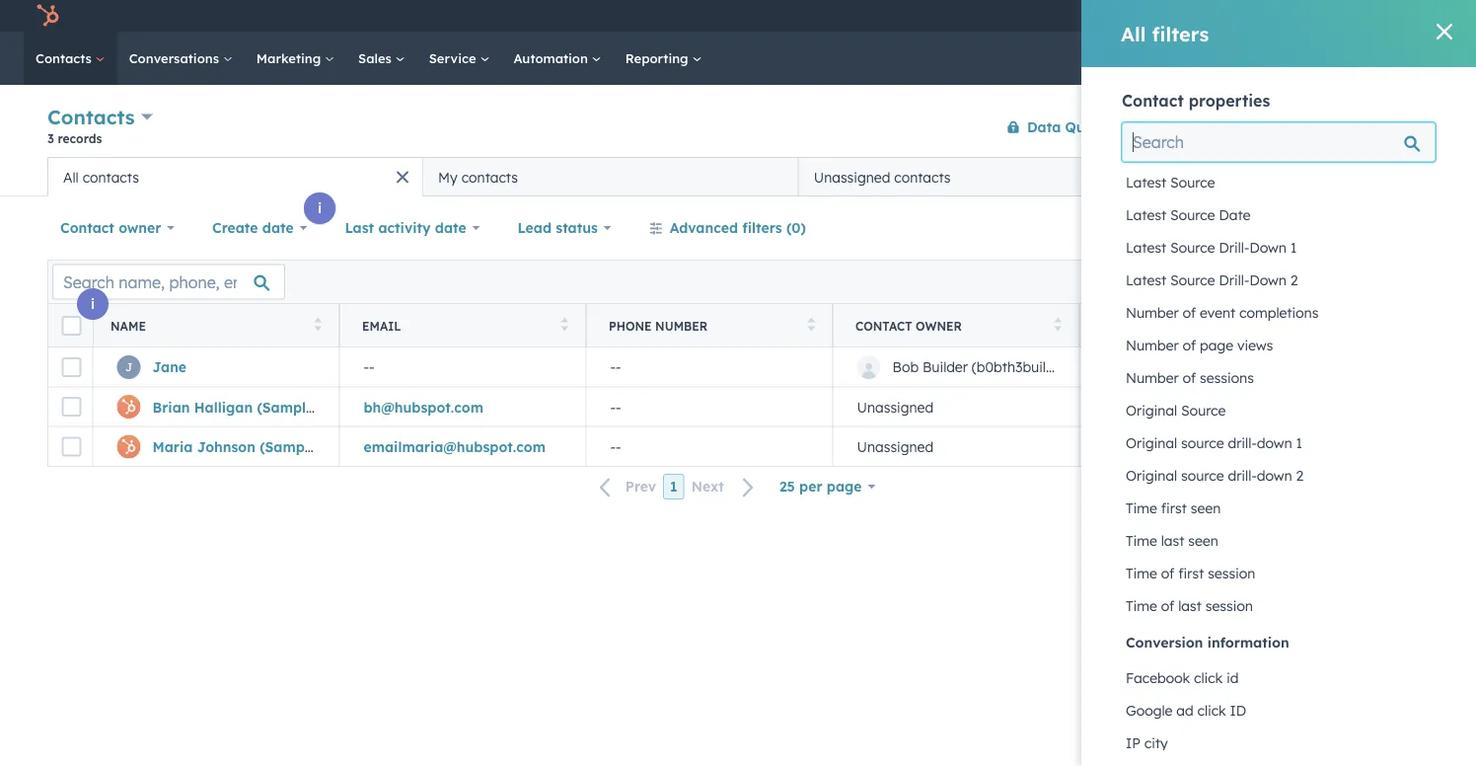 Task type: describe. For each thing, give the bounding box(es) containing it.
data quality
[[1027, 118, 1116, 135]]

jane
[[153, 358, 187, 376]]

my contacts
[[438, 168, 518, 186]]

time of first session button
[[1122, 557, 1436, 590]]

phone
[[609, 318, 652, 333]]

help button
[[1250, 0, 1283, 32]]

25
[[780, 478, 795, 495]]

contact owner inside popup button
[[60, 219, 161, 236]]

import
[[1244, 119, 1284, 134]]

advanced filters (0) button
[[636, 208, 819, 248]]

primary
[[1103, 318, 1159, 333]]

time first seen button
[[1122, 492, 1436, 525]]

facebook click id button
[[1122, 661, 1436, 694]]

original for original source drill-down 1
[[1126, 434, 1178, 452]]

ip city
[[1126, 734, 1168, 752]]

information
[[1208, 634, 1290, 651]]

search button
[[1425, 41, 1459, 75]]

source for original source
[[1182, 402, 1226, 419]]

all contacts
[[63, 168, 139, 186]]

builder
[[923, 358, 968, 376]]

email
[[362, 318, 401, 333]]

1 button
[[663, 474, 685, 499]]

hubspot image
[[36, 4, 59, 28]]

contacts for unassigned contacts
[[895, 168, 951, 186]]

maria johnson (sample contact)
[[153, 438, 381, 455]]

original source drill-down 1 button
[[1122, 426, 1436, 460]]

contact
[[1370, 119, 1413, 134]]

create contact button
[[1313, 111, 1429, 143]]

emailmaria@hubspot.com button
[[340, 426, 586, 466]]

last inside time of last session button
[[1179, 597, 1202, 614]]

create date button
[[199, 208, 320, 248]]

source for latest source drill-down 1
[[1171, 239, 1216, 256]]

completions
[[1240, 304, 1319, 321]]

down for 1
[[1257, 434, 1293, 452]]

original source drill-down 2 button
[[1122, 459, 1436, 492]]

primary company column header
[[1080, 304, 1328, 347]]

first inside button
[[1179, 565, 1205, 582]]

Search search field
[[1122, 122, 1436, 162]]

data quality button
[[994, 107, 1117, 147]]

johnson
[[197, 438, 256, 455]]

conversations link
[[117, 32, 245, 85]]

per
[[800, 478, 823, 495]]

reporting link
[[614, 32, 714, 85]]

press to sort. element for phone number
[[808, 317, 815, 334]]

1 vertical spatial contact owner
[[856, 318, 962, 333]]

view
[[1248, 168, 1280, 185]]

drill- for 2
[[1228, 467, 1257, 484]]

ad
[[1177, 702, 1194, 719]]

page for of
[[1200, 337, 1234, 354]]

city
[[1145, 734, 1168, 752]]

apple button
[[1353, 0, 1451, 32]]

latest for latest source drill-down 1
[[1126, 239, 1167, 256]]

of for event
[[1183, 304, 1196, 321]]

facebook click id
[[1126, 669, 1239, 687]]

number of sessions button
[[1122, 361, 1436, 394]]

id
[[1230, 702, 1247, 719]]

settings image
[[1291, 8, 1308, 26]]

date
[[1219, 206, 1251, 224]]

original source drill-down 1
[[1126, 434, 1303, 452]]

last activity date button
[[332, 208, 493, 248]]

1 press to sort. element from the left
[[314, 317, 322, 334]]

owner inside popup button
[[119, 219, 161, 236]]

menu containing apple
[[1123, 0, 1453, 32]]

advanced filters (0)
[[670, 219, 806, 236]]

marketing link
[[245, 32, 347, 85]]

reporting
[[626, 50, 692, 66]]

activity
[[378, 219, 431, 236]]

0 vertical spatial i button
[[304, 192, 336, 224]]

1 vertical spatial click
[[1198, 702, 1227, 719]]

drill- for 1
[[1228, 434, 1257, 452]]

emailmaria@hubspot.com link
[[364, 438, 546, 455]]

add view (3/5) button
[[1182, 157, 1343, 196]]

-- button for brian halligan (sample contact)
[[586, 387, 833, 426]]

marketplaces image
[[1216, 9, 1234, 27]]

2 for latest source drill-down 2
[[1291, 271, 1299, 289]]

seen for time last seen
[[1189, 532, 1219, 549]]

my contacts button
[[423, 157, 799, 196]]

(3/5)
[[1284, 168, 1319, 185]]

date inside the last activity date popup button
[[435, 219, 467, 236]]

time of first session
[[1126, 565, 1256, 582]]

my
[[438, 168, 458, 186]]

source for latest source date
[[1171, 206, 1216, 224]]

-- for brian halligan (sample contact)
[[611, 398, 621, 415]]

marketing
[[256, 50, 325, 66]]

down for 2
[[1257, 467, 1293, 484]]

create for create date
[[212, 219, 258, 236]]

records
[[58, 131, 102, 146]]

halligan
[[194, 398, 253, 415]]

bob builder (b0bth3builder2k23@gmail.com) button
[[833, 347, 1184, 387]]

of for sessions
[[1183, 369, 1196, 386]]

number right phone
[[656, 318, 708, 333]]

contact) for emailmaria@hubspot.com
[[321, 438, 381, 455]]

of for first
[[1162, 565, 1175, 582]]

0 vertical spatial click
[[1195, 669, 1223, 687]]

time of last session button
[[1122, 589, 1436, 622]]

event
[[1200, 304, 1236, 321]]

1 for latest source drill-down 1
[[1291, 239, 1297, 256]]

settings link
[[1287, 5, 1312, 26]]

bh@hubspot.com link
[[364, 398, 484, 415]]

(sample for johnson
[[260, 438, 317, 455]]

seen for time first seen
[[1191, 499, 1221, 517]]

25 per page
[[780, 478, 862, 495]]

contact) for bh@hubspot.com
[[318, 398, 378, 415]]

conversion information
[[1126, 634, 1290, 651]]

0 vertical spatial contacts
[[36, 50, 95, 66]]

sessions
[[1200, 369, 1255, 386]]

all for all filters
[[1121, 21, 1146, 46]]

automation link
[[502, 32, 614, 85]]

contacts for my contacts
[[462, 168, 518, 186]]

unassigned for bh@hubspot.com
[[857, 398, 934, 415]]

source for original source drill-down 2
[[1182, 467, 1225, 484]]

-- button for jane
[[586, 347, 833, 387]]

unassigned button for bh@hubspot.com
[[833, 387, 1080, 426]]

google ad click id button
[[1122, 694, 1436, 727]]

press to sort. image for contact owner's press to sort. element
[[1055, 317, 1062, 331]]

actions button
[[1129, 111, 1216, 143]]

session for time of first session
[[1208, 565, 1256, 582]]

latest source date
[[1126, 206, 1251, 224]]

(b0bth3builder2k23@gmail.com)
[[972, 358, 1184, 376]]

latest source
[[1126, 174, 1216, 191]]

automation
[[514, 50, 592, 66]]

maria
[[153, 438, 193, 455]]

time for time of last session
[[1126, 597, 1158, 614]]

number for number of sessions
[[1126, 369, 1179, 386]]

export
[[1266, 274, 1303, 289]]

hubspot link
[[24, 4, 74, 28]]

number for number of event completions
[[1126, 304, 1179, 321]]

original for original source
[[1126, 402, 1178, 419]]

of for page
[[1183, 337, 1196, 354]]

facebook
[[1126, 669, 1191, 687]]

1 vertical spatial owner
[[916, 318, 962, 333]]

import button
[[1228, 111, 1301, 143]]



Task type: vqa. For each thing, say whether or not it's contained in the screenshot.
Settings ICON
yes



Task type: locate. For each thing, give the bounding box(es) containing it.
owner up builder
[[916, 318, 962, 333]]

1 vertical spatial i
[[91, 295, 95, 312]]

page down company
[[1200, 337, 1234, 354]]

0 horizontal spatial create
[[212, 219, 258, 236]]

2 vertical spatial 1
[[670, 478, 678, 495]]

filters left (0)
[[743, 219, 783, 236]]

1 horizontal spatial page
[[1200, 337, 1234, 354]]

3 original from the top
[[1126, 467, 1178, 484]]

3 latest from the top
[[1126, 239, 1167, 256]]

Search HubSpot search field
[[1199, 41, 1441, 75]]

1 original from the top
[[1126, 402, 1178, 419]]

session up time of last session
[[1208, 565, 1256, 582]]

2 inside button
[[1291, 271, 1299, 289]]

create inside "popup button"
[[212, 219, 258, 236]]

1 vertical spatial (sample
[[260, 438, 317, 455]]

-- for jane
[[611, 358, 621, 376]]

contacts link
[[24, 32, 117, 85]]

press to sort. image left email
[[314, 317, 322, 331]]

0 vertical spatial filters
[[1152, 21, 1209, 46]]

of up conversion
[[1162, 597, 1175, 614]]

create for create contact
[[1330, 119, 1367, 134]]

0 vertical spatial drill-
[[1219, 239, 1250, 256]]

last down time of first session
[[1179, 597, 1202, 614]]

drill- for 1
[[1219, 239, 1250, 256]]

down down original source button
[[1257, 434, 1293, 452]]

1 vertical spatial last
[[1179, 597, 1202, 614]]

contact owner up bob
[[856, 318, 962, 333]]

contacts up records
[[47, 105, 135, 129]]

2 horizontal spatial contacts
[[895, 168, 951, 186]]

latest up latest source date
[[1126, 174, 1167, 191]]

down down latest source drill-down 1 button
[[1250, 271, 1287, 289]]

number of page views button
[[1122, 329, 1436, 362]]

latest for latest source date
[[1126, 206, 1167, 224]]

brian
[[153, 398, 190, 415]]

2 for original source drill-down 2
[[1297, 467, 1304, 484]]

session for time of last session
[[1206, 597, 1254, 614]]

2 time from the top
[[1126, 532, 1158, 549]]

seen inside button
[[1189, 532, 1219, 549]]

press to sort. image for email
[[561, 317, 569, 331]]

2 original from the top
[[1126, 434, 1178, 452]]

filters left marketplaces icon
[[1152, 21, 1209, 46]]

1 up export
[[1291, 239, 1297, 256]]

seen down original source drill-down 2
[[1191, 499, 1221, 517]]

1 vertical spatial 2
[[1297, 467, 1304, 484]]

press to sort. element for email
[[561, 317, 569, 334]]

1 down from the top
[[1250, 239, 1287, 256]]

i
[[318, 199, 322, 217], [91, 295, 95, 312]]

next
[[692, 478, 724, 495]]

drill- inside button
[[1219, 271, 1250, 289]]

i button left last
[[304, 192, 336, 224]]

owner up search name, phone, email addresses, or company search field
[[119, 219, 161, 236]]

1 right prev
[[670, 478, 678, 495]]

down inside the original source drill-down 2 button
[[1257, 467, 1293, 484]]

add
[[1217, 168, 1244, 185]]

1 vertical spatial contact)
[[321, 438, 381, 455]]

last down time first seen
[[1162, 532, 1185, 549]]

0 horizontal spatial press to sort. image
[[561, 317, 569, 331]]

1 date from the left
[[262, 219, 294, 236]]

1 horizontal spatial i
[[318, 199, 322, 217]]

date down all contacts button on the left
[[262, 219, 294, 236]]

down up time first seen button
[[1257, 467, 1293, 484]]

1 press to sort. image from the left
[[561, 317, 569, 331]]

source inside "button"
[[1171, 174, 1216, 191]]

-- button for maria johnson (sample contact)
[[586, 426, 833, 466]]

contacts for all contacts
[[83, 168, 139, 186]]

4 latest from the top
[[1126, 271, 1167, 289]]

drill- up number of event completions
[[1219, 271, 1250, 289]]

contact owner down all contacts
[[60, 219, 161, 236]]

4 press to sort. element from the left
[[1055, 317, 1062, 334]]

down for 1
[[1250, 239, 1287, 256]]

date right activity
[[435, 219, 467, 236]]

contacts down hubspot link on the top of the page
[[36, 50, 95, 66]]

1 contacts from the left
[[83, 168, 139, 186]]

original source
[[1126, 402, 1226, 419]]

1 vertical spatial first
[[1179, 565, 1205, 582]]

2
[[1291, 271, 1299, 289], [1297, 467, 1304, 484]]

latest up primary company
[[1126, 271, 1167, 289]]

jane link
[[153, 358, 187, 376]]

original source drill-down 2
[[1126, 467, 1304, 484]]

notifications image
[[1324, 9, 1341, 27]]

source inside original source drill-down 1 button
[[1182, 434, 1225, 452]]

0 vertical spatial 1
[[1291, 239, 1297, 256]]

of down number of page views
[[1183, 369, 1196, 386]]

1 for original source drill-down 1
[[1297, 434, 1303, 452]]

latest source button
[[1122, 166, 1436, 199]]

-- for maria johnson (sample contact)
[[611, 438, 621, 455]]

3 press to sort. element from the left
[[808, 317, 815, 334]]

source for original source drill-down 1
[[1182, 434, 1225, 452]]

0 vertical spatial drill-
[[1228, 434, 1257, 452]]

page right per
[[827, 478, 862, 495]]

1 drill- from the top
[[1228, 434, 1257, 452]]

latest down latest source date
[[1126, 239, 1167, 256]]

1 horizontal spatial i button
[[304, 192, 336, 224]]

bob builder image
[[1365, 7, 1383, 25]]

0 horizontal spatial press to sort. image
[[314, 317, 322, 331]]

i button left name
[[77, 288, 109, 320]]

0 horizontal spatial contact owner
[[60, 219, 161, 236]]

0 vertical spatial contact owner
[[60, 219, 161, 236]]

sales link
[[347, 32, 417, 85]]

2 down original source drill-down 1 button
[[1297, 467, 1304, 484]]

0 vertical spatial 2
[[1291, 271, 1299, 289]]

menu
[[1123, 0, 1453, 32]]

first inside button
[[1162, 499, 1187, 517]]

(sample down brian halligan (sample contact)
[[260, 438, 317, 455]]

contact up the "actions"
[[1122, 91, 1184, 111]]

1 vertical spatial contact
[[60, 219, 114, 236]]

number up number of page views
[[1126, 304, 1179, 321]]

1 horizontal spatial filters
[[1152, 21, 1209, 46]]

0 vertical spatial contact
[[1122, 91, 1184, 111]]

1 drill- from the top
[[1219, 239, 1250, 256]]

2 down from the top
[[1250, 271, 1287, 289]]

latest inside 'button'
[[1126, 206, 1167, 224]]

id
[[1227, 669, 1239, 687]]

upgrade image
[[1125, 8, 1143, 26]]

lead status
[[518, 219, 598, 236]]

2 press to sort. image from the left
[[808, 317, 815, 331]]

1 unassigned button from the top
[[833, 387, 1080, 426]]

drill- inside button
[[1219, 239, 1250, 256]]

source down latest source drill-down 1
[[1171, 271, 1216, 289]]

unassigned contacts button
[[799, 157, 1174, 196]]

contact) down email
[[318, 398, 378, 415]]

of for last
[[1162, 597, 1175, 614]]

0 vertical spatial all
[[1121, 21, 1146, 46]]

1 vertical spatial filters
[[743, 219, 783, 236]]

all for all contacts
[[63, 168, 79, 186]]

2 drill- from the top
[[1219, 271, 1250, 289]]

1 vertical spatial seen
[[1189, 532, 1219, 549]]

number of sessions
[[1126, 369, 1255, 386]]

2 vertical spatial unassigned
[[857, 438, 934, 455]]

2 vertical spatial original
[[1126, 467, 1178, 484]]

1 vertical spatial source
[[1182, 467, 1225, 484]]

1 press to sort. image from the left
[[314, 317, 322, 331]]

latest source drill-down 2 button
[[1122, 264, 1436, 297]]

time for time first seen
[[1126, 499, 1158, 517]]

0 vertical spatial unassigned
[[814, 168, 891, 186]]

0 vertical spatial down
[[1257, 434, 1293, 452]]

first up time last seen
[[1162, 499, 1187, 517]]

conversations
[[129, 50, 223, 66]]

unassigned button for emailmaria@hubspot.com
[[833, 426, 1080, 466]]

0 horizontal spatial filters
[[743, 219, 783, 236]]

0 vertical spatial down
[[1250, 239, 1287, 256]]

marketplaces button
[[1204, 0, 1246, 32]]

number of event completions
[[1126, 304, 1319, 321]]

contact properties
[[1122, 91, 1271, 111]]

0 vertical spatial create
[[1330, 119, 1367, 134]]

create
[[1330, 119, 1367, 134], [212, 219, 258, 236]]

latest inside button
[[1126, 271, 1167, 289]]

advanced
[[670, 219, 738, 236]]

1 vertical spatial drill-
[[1219, 271, 1250, 289]]

0 vertical spatial session
[[1208, 565, 1256, 582]]

create down all contacts button on the left
[[212, 219, 258, 236]]

1 vertical spatial unassigned
[[857, 398, 934, 415]]

contact
[[1122, 91, 1184, 111], [60, 219, 114, 236], [856, 318, 913, 333]]

contacts button
[[47, 103, 153, 131]]

0 horizontal spatial i
[[91, 295, 95, 312]]

1 horizontal spatial all
[[1121, 21, 1146, 46]]

down inside latest source drill-down 1 button
[[1250, 239, 1287, 256]]

0 vertical spatial (sample
[[257, 398, 314, 415]]

session inside time of last session button
[[1206, 597, 1254, 614]]

original for original source drill-down 2
[[1126, 467, 1178, 484]]

of down time last seen
[[1162, 565, 1175, 582]]

1 source from the top
[[1182, 434, 1225, 452]]

original down number of sessions
[[1126, 402, 1178, 419]]

press to sort. image for fourth press to sort. element from the right
[[314, 317, 322, 331]]

0 vertical spatial i
[[318, 199, 322, 217]]

last inside time last seen button
[[1162, 532, 1185, 549]]

number down primary company
[[1126, 337, 1179, 354]]

page inside button
[[1200, 337, 1234, 354]]

2 press to sort. element from the left
[[561, 317, 569, 334]]

pagination navigation
[[588, 474, 767, 500]]

latest source drill-down 2
[[1126, 271, 1299, 289]]

0 horizontal spatial date
[[262, 219, 294, 236]]

unassigned for emailmaria@hubspot.com
[[857, 438, 934, 455]]

contact down all contacts
[[60, 219, 114, 236]]

click
[[1195, 669, 1223, 687], [1198, 702, 1227, 719]]

first up time of last session
[[1179, 565, 1205, 582]]

1 horizontal spatial contacts
[[462, 168, 518, 186]]

1 vertical spatial page
[[827, 478, 862, 495]]

press to sort. element for contact owner
[[1055, 317, 1062, 334]]

1 horizontal spatial press to sort. image
[[808, 317, 815, 331]]

time inside button
[[1126, 532, 1158, 549]]

2 vertical spatial contact
[[856, 318, 913, 333]]

down
[[1250, 239, 1287, 256], [1250, 271, 1287, 289]]

down inside latest source drill-down 2 button
[[1250, 271, 1287, 289]]

drill- up original source drill-down 2
[[1228, 434, 1257, 452]]

grid grid
[[1122, 166, 1436, 760]]

all left upgrade
[[1121, 21, 1146, 46]]

-
[[364, 358, 369, 376], [369, 358, 375, 376], [611, 358, 616, 376], [616, 358, 621, 376], [611, 398, 616, 415], [616, 398, 621, 415], [611, 438, 616, 455], [616, 438, 621, 455]]

session inside time of first session button
[[1208, 565, 1256, 582]]

2 inside button
[[1297, 467, 1304, 484]]

(sample for halligan
[[257, 398, 314, 415]]

drill- down "date" at top right
[[1219, 239, 1250, 256]]

unassigned inside unassigned contacts "button"
[[814, 168, 891, 186]]

number up the original source
[[1126, 369, 1179, 386]]

2 latest from the top
[[1126, 206, 1167, 224]]

1 vertical spatial down
[[1250, 271, 1287, 289]]

of down company
[[1183, 337, 1196, 354]]

down for 2
[[1250, 271, 1287, 289]]

down inside original source drill-down 1 button
[[1257, 434, 1293, 452]]

seen inside button
[[1191, 499, 1221, 517]]

2 source from the top
[[1182, 467, 1225, 484]]

0 vertical spatial first
[[1162, 499, 1187, 517]]

0 vertical spatial source
[[1182, 434, 1225, 452]]

0 horizontal spatial all
[[63, 168, 79, 186]]

notifications button
[[1316, 0, 1349, 32]]

date inside create date "popup button"
[[262, 219, 294, 236]]

column header
[[1327, 304, 1477, 347]]

0 vertical spatial page
[[1200, 337, 1234, 354]]

last activity date
[[345, 219, 467, 236]]

0 horizontal spatial contacts
[[83, 168, 139, 186]]

brian halligan (sample contact) link
[[153, 398, 378, 415]]

export button
[[1253, 269, 1316, 295]]

1 vertical spatial original
[[1126, 434, 1178, 452]]

time up time last seen
[[1126, 499, 1158, 517]]

down
[[1257, 434, 1293, 452], [1257, 467, 1293, 484]]

seen up time of first session
[[1189, 532, 1219, 549]]

primary company
[[1103, 318, 1222, 333]]

drill- for 2
[[1219, 271, 1250, 289]]

0 vertical spatial owner
[[119, 219, 161, 236]]

close image
[[1437, 24, 1453, 39]]

1 horizontal spatial create
[[1330, 119, 1367, 134]]

time up conversion
[[1126, 597, 1158, 614]]

1 horizontal spatial owner
[[916, 318, 962, 333]]

contact owner button
[[47, 208, 188, 248]]

time for time of first session
[[1126, 565, 1158, 582]]

3 time from the top
[[1126, 565, 1158, 582]]

3 records
[[47, 131, 102, 146]]

data
[[1027, 118, 1061, 135]]

create left contact
[[1330, 119, 1367, 134]]

press to sort. image
[[314, 317, 322, 331], [1055, 317, 1062, 331]]

3 contacts from the left
[[895, 168, 951, 186]]

date
[[262, 219, 294, 236], [435, 219, 467, 236]]

add view (3/5)
[[1217, 168, 1319, 185]]

contacts inside the my contacts button
[[462, 168, 518, 186]]

contacts inside unassigned contacts "button"
[[895, 168, 951, 186]]

source for latest source
[[1171, 174, 1216, 191]]

Search name, phone, email addresses, or company search field
[[52, 264, 285, 300]]

2 horizontal spatial contact
[[1122, 91, 1184, 111]]

of left event
[[1183, 304, 1196, 321]]

next button
[[685, 474, 767, 500]]

latest down latest source
[[1126, 206, 1167, 224]]

source down latest source date
[[1171, 239, 1216, 256]]

1 horizontal spatial contact owner
[[856, 318, 962, 333]]

0 horizontal spatial page
[[827, 478, 862, 495]]

last
[[345, 219, 374, 236]]

prev
[[626, 478, 657, 495]]

3
[[47, 131, 54, 146]]

latest source date button
[[1122, 198, 1436, 231]]

1 vertical spatial contacts
[[47, 105, 135, 129]]

apple
[[1387, 7, 1421, 24]]

contacts banner
[[47, 101, 1429, 157]]

latest for latest source
[[1126, 174, 1167, 191]]

conversion
[[1126, 634, 1204, 651]]

original up time first seen
[[1126, 467, 1178, 484]]

4 time from the top
[[1126, 597, 1158, 614]]

2 up completions
[[1291, 271, 1299, 289]]

emailmaria@hubspot.com
[[364, 438, 546, 455]]

last
[[1162, 532, 1185, 549], [1179, 597, 1202, 614]]

down down latest source date 'button'
[[1250, 239, 1287, 256]]

filters inside advanced filters (0) button
[[743, 219, 783, 236]]

1 horizontal spatial press to sort. image
[[1055, 317, 1062, 331]]

unassigned contacts
[[814, 168, 951, 186]]

filters for advanced
[[743, 219, 783, 236]]

1 vertical spatial down
[[1257, 467, 1293, 484]]

create inside button
[[1330, 119, 1367, 134]]

time down time last seen
[[1126, 565, 1158, 582]]

contact up bob
[[856, 318, 913, 333]]

create contact
[[1330, 119, 1413, 134]]

1 vertical spatial drill-
[[1228, 467, 1257, 484]]

2 contacts from the left
[[462, 168, 518, 186]]

phone number
[[609, 318, 708, 333]]

1 vertical spatial session
[[1206, 597, 1254, 614]]

1 vertical spatial i button
[[77, 288, 109, 320]]

latest inside button
[[1126, 239, 1167, 256]]

time
[[1126, 499, 1158, 517], [1126, 532, 1158, 549], [1126, 565, 1158, 582], [1126, 597, 1158, 614]]

press to sort. image
[[561, 317, 569, 331], [808, 317, 815, 331]]

source inside button
[[1171, 271, 1216, 289]]

1 vertical spatial create
[[212, 219, 258, 236]]

press to sort. image up "(b0bth3builder2k23@gmail.com)" at the right top of page
[[1055, 317, 1062, 331]]

contacts inside all contacts button
[[83, 168, 139, 186]]

page inside "popup button"
[[827, 478, 862, 495]]

2 unassigned button from the top
[[833, 426, 1080, 466]]

all down 3 records
[[63, 168, 79, 186]]

company
[[1162, 318, 1222, 333]]

create date
[[212, 219, 294, 236]]

1 time from the top
[[1126, 499, 1158, 517]]

google
[[1126, 702, 1173, 719]]

filters
[[1152, 21, 1209, 46], [743, 219, 783, 236]]

session up information
[[1206, 597, 1254, 614]]

1 horizontal spatial date
[[435, 219, 467, 236]]

1 down from the top
[[1257, 434, 1293, 452]]

drill-
[[1228, 434, 1257, 452], [1228, 467, 1257, 484]]

0 horizontal spatial i button
[[77, 288, 109, 320]]

press to sort. image for phone number
[[808, 317, 815, 331]]

1 inside pagination navigation
[[670, 478, 678, 495]]

status
[[556, 219, 598, 236]]

source inside 'button'
[[1171, 206, 1216, 224]]

1 vertical spatial 1
[[1297, 434, 1303, 452]]

0 horizontal spatial contact
[[60, 219, 114, 236]]

all
[[1121, 21, 1146, 46], [63, 168, 79, 186]]

1 horizontal spatial contact
[[856, 318, 913, 333]]

source down original source drill-down 1
[[1182, 467, 1225, 484]]

maria johnson (sample contact) link
[[153, 438, 381, 455]]

service
[[429, 50, 480, 66]]

drill- down original source drill-down 1
[[1228, 467, 1257, 484]]

contact) down bh@hubspot.com
[[321, 438, 381, 455]]

source up original source drill-down 1
[[1182, 402, 1226, 419]]

2 press to sort. image from the left
[[1055, 317, 1062, 331]]

search image
[[1435, 51, 1449, 65]]

source inside the original source drill-down 2 button
[[1182, 467, 1225, 484]]

original down the original source
[[1126, 434, 1178, 452]]

0 vertical spatial seen
[[1191, 499, 1221, 517]]

source up original source drill-down 2
[[1182, 434, 1225, 452]]

help image
[[1258, 9, 1275, 27]]

original source button
[[1122, 394, 1436, 427]]

0 vertical spatial original
[[1126, 402, 1178, 419]]

contacts inside popup button
[[47, 105, 135, 129]]

(sample up the maria johnson (sample contact)
[[257, 398, 314, 415]]

time inside button
[[1126, 499, 1158, 517]]

brian halligan (sample contact)
[[153, 398, 378, 415]]

latest inside "button"
[[1126, 174, 1167, 191]]

service link
[[417, 32, 502, 85]]

filters for all
[[1152, 21, 1209, 46]]

0 vertical spatial contact)
[[318, 398, 378, 415]]

2 down from the top
[[1257, 467, 1293, 484]]

time down time first seen
[[1126, 532, 1158, 549]]

all inside button
[[63, 168, 79, 186]]

source for latest source drill-down 2
[[1171, 271, 1216, 289]]

number for number of page views
[[1126, 337, 1179, 354]]

time for time last seen
[[1126, 532, 1158, 549]]

0 vertical spatial last
[[1162, 532, 1185, 549]]

lead
[[518, 219, 552, 236]]

contact inside popup button
[[60, 219, 114, 236]]

latest for latest source drill-down 2
[[1126, 271, 1167, 289]]

2 drill- from the top
[[1228, 467, 1257, 484]]

2 date from the left
[[435, 219, 467, 236]]

press to sort. element
[[314, 317, 322, 334], [561, 317, 569, 334], [808, 317, 815, 334], [1055, 317, 1062, 334]]

1 down original source button
[[1297, 434, 1303, 452]]

source up latest source date
[[1171, 174, 1216, 191]]

seen
[[1191, 499, 1221, 517], [1189, 532, 1219, 549]]

page for per
[[827, 478, 862, 495]]

source up latest source drill-down 1
[[1171, 206, 1216, 224]]

1 latest from the top
[[1126, 174, 1167, 191]]

all contacts button
[[47, 157, 423, 196]]

1 vertical spatial all
[[63, 168, 79, 186]]

0 horizontal spatial owner
[[119, 219, 161, 236]]



